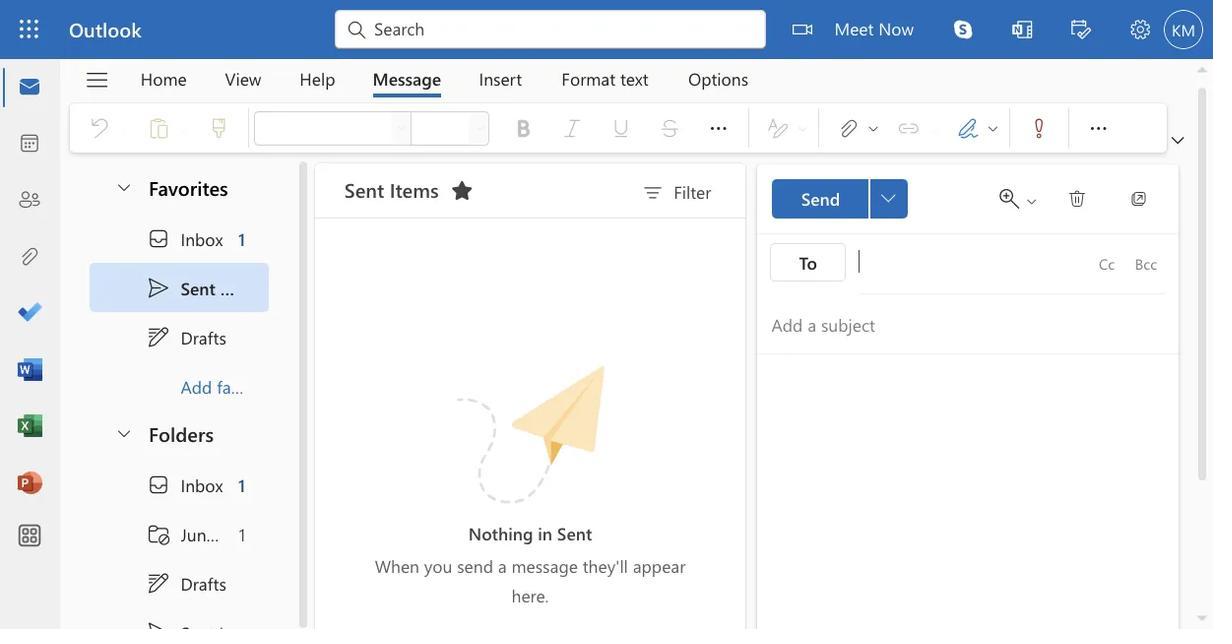 Task type: describe. For each thing, give the bounding box(es) containing it.
favorites tree item
[[72, 132, 215, 171]]

help button
[[225, 47, 283, 78]]

cc button
[[870, 195, 901, 227]]

outlook
[[55, 13, 113, 34]]

Message body, press Alt+F10 to exit text field
[[617, 299, 931, 573]]

you
[[339, 443, 362, 462]]

basic text group
[[203, 83, 594, 122]]

 button
[[812, 87, 851, 118]]

drafts inside tree item
[[145, 458, 181, 476]]

add favorite tree item
[[72, 289, 219, 329]]

left-rail-appbar navigation
[[4, 47, 43, 410]]

home button
[[98, 47, 164, 78]]

meet
[[668, 13, 699, 32]]


[[634, 16, 650, 32]]

items inside sent items 
[[312, 141, 351, 162]]

none search field inside outlook banner
[[268, 8, 613, 39]]

Add a subject text field
[[606, 243, 913, 275]]

 drafts
[[117, 260, 181, 280]]

Font size text field
[[329, 90, 375, 114]]

items inside the  tree
[[175, 497, 209, 515]]

 inside  
[[820, 155, 831, 167]]

sent items inside the  tree
[[145, 497, 209, 515]]

message list section
[[252, 126, 597, 629]]

help
[[240, 53, 268, 71]]

meet now
[[668, 13, 731, 32]]

sent items inside the favorites tree
[[145, 221, 211, 239]]

drafts inside  drafts
[[145, 261, 181, 279]]

options
[[551, 53, 599, 71]]

 button
[[58, 48, 97, 82]]

filter
[[539, 144, 569, 163]]

 button for font text field
[[314, 88, 330, 116]]

format text
[[449, 53, 519, 71]]


[[800, 151, 816, 167]]

they'll
[[466, 443, 503, 462]]

when you send a message they'll appear here.
[[300, 443, 549, 485]]

format text button
[[435, 47, 534, 78]]

text
[[496, 53, 519, 71]]

sent inside the favorites tree
[[145, 221, 172, 239]]

insert
[[383, 53, 418, 71]]

word image
[[14, 287, 33, 306]]

items inside the favorites tree
[[176, 221, 211, 239]]

people image
[[14, 151, 33, 170]]

sent items heading
[[276, 131, 386, 174]]

drafts tree item
[[72, 447, 215, 486]]


[[360, 143, 380, 162]]

outlook banner
[[0, 0, 984, 47]]

 inbox
[[117, 181, 178, 201]]


[[822, 93, 841, 112]]

Search field
[[297, 13, 601, 33]]

 tree
[[72, 368, 215, 629]]

calendar image
[[14, 105, 33, 125]]

message
[[409, 443, 462, 462]]

here.
[[409, 467, 439, 485]]

add
[[145, 300, 170, 318]]

insert button
[[369, 47, 432, 78]]

 button for font size text box
[[376, 88, 392, 116]]

 for font size text box  button
[[378, 96, 390, 108]]



Task type: locate. For each thing, give the bounding box(es) containing it.
items down drafts tree item
[[175, 497, 209, 515]]

items
[[312, 141, 351, 162], [176, 221, 211, 239], [175, 497, 209, 515]]

0 vertical spatial sent
[[276, 141, 307, 162]]


[[316, 96, 328, 108], [378, 96, 390, 108], [91, 142, 107, 158], [820, 155, 831, 167]]

1 for 
[[191, 418, 196, 436]]

 button left favorites
[[82, 132, 115, 168]]

1 for 
[[191, 182, 196, 200]]

Font text field
[[204, 90, 313, 114]]

outlook link
[[55, 0, 113, 47]]

message button
[[284, 47, 368, 78]]

 button
[[892, 143, 931, 175]]

drafts down  junk email
[[145, 458, 181, 476]]

 for  button within favorites tree item
[[91, 142, 107, 158]]

sent down font text field
[[276, 141, 307, 162]]

0 vertical spatial items
[[312, 141, 351, 162]]

mail image
[[14, 60, 33, 80]]

application containing favorites
[[0, 0, 984, 629]]

 tree item
[[72, 250, 215, 289]]


[[903, 151, 919, 167]]

1 vertical spatial drafts
[[145, 458, 181, 476]]

to
[[639, 201, 654, 219]]

send
[[366, 443, 395, 462]]

1 vertical spatial 1
[[191, 379, 196, 397]]

3 1 from the top
[[191, 418, 196, 436]]

sent down inbox
[[145, 221, 172, 239]]

 button
[[354, 137, 386, 168]]

 left font size text box
[[316, 96, 328, 108]]

0 vertical spatial 1
[[191, 182, 196, 200]]

view
[[180, 53, 209, 71]]

folders
[[119, 336, 171, 358]]


[[854, 151, 870, 167]]

tab list inside application
[[97, 47, 614, 78]]

clipboard group
[[60, 83, 195, 122]]

 button
[[314, 88, 330, 116], [376, 88, 392, 116], [82, 132, 115, 168]]

sent
[[276, 141, 307, 162], [145, 221, 172, 239], [145, 497, 172, 515]]

1 right inbox
[[191, 182, 196, 200]]

1 up email
[[191, 379, 196, 397]]

2 vertical spatial sent
[[145, 497, 172, 515]]

2 1 from the top
[[191, 379, 196, 397]]

format
[[449, 53, 493, 71]]

 tree item
[[72, 408, 215, 447]]

home
[[113, 53, 150, 71]]

items down inbox
[[176, 221, 211, 239]]

files image
[[14, 196, 33, 216]]

 left favorites
[[91, 142, 107, 158]]

drafts right ''
[[145, 261, 181, 279]]

bcc button
[[901, 195, 933, 227]]

appear
[[506, 443, 549, 462]]

sent items down inbox
[[145, 221, 211, 239]]


[[67, 55, 88, 75]]


[[117, 260, 137, 280]]

drafts
[[145, 261, 181, 279], [145, 458, 181, 476]]

0 vertical spatial sent items
[[145, 221, 211, 239]]

None search field
[[268, 8, 613, 39]]


[[117, 417, 137, 437]]

sent inside the  tree
[[145, 497, 172, 515]]

when
[[300, 443, 336, 462]]

tab list containing home
[[97, 47, 614, 78]]

sent inside sent items 
[[276, 141, 307, 162]]

1 inside  tree item
[[191, 182, 196, 200]]

sent items
[[145, 221, 211, 239], [145, 497, 209, 515]]


[[513, 145, 532, 164]]

2 horizontal spatial  button
[[376, 88, 392, 116]]

application
[[0, 0, 984, 629]]

1 vertical spatial sent items
[[145, 497, 209, 515]]

1 vertical spatial sent
[[145, 221, 172, 239]]

sent down drafts tree item
[[145, 497, 172, 515]]

1 horizontal spatial  button
[[314, 88, 330, 116]]

add favorite
[[145, 300, 219, 318]]

1 inside the "" tree item
[[191, 418, 196, 436]]

cc
[[879, 203, 892, 219]]

1 1 from the top
[[191, 182, 196, 200]]

1
[[191, 182, 196, 200], [191, 379, 196, 397], [191, 418, 196, 436]]

 button
[[842, 143, 882, 175]]

 right 
[[820, 155, 831, 167]]

2 vertical spatial items
[[175, 497, 209, 515]]

to do image
[[14, 241, 33, 261]]

1 right junk
[[191, 418, 196, 436]]

0 horizontal spatial  button
[[82, 132, 115, 168]]

To text field
[[687, 200, 870, 222]]

 button right font size text box
[[376, 88, 392, 116]]


[[117, 181, 137, 201]]

1 vertical spatial items
[[176, 221, 211, 239]]

 filter
[[513, 144, 569, 164]]

1 sent items from the top
[[145, 221, 211, 239]]

favorites
[[119, 139, 183, 161]]

options button
[[536, 47, 614, 78]]

favorite
[[173, 300, 219, 318]]

1 drafts from the top
[[145, 261, 181, 279]]

view button
[[166, 47, 224, 78]]

2 drafts from the top
[[145, 458, 181, 476]]

 button inside favorites tree item
[[82, 132, 115, 168]]

sent items down drafts tree item
[[145, 497, 209, 515]]

favorites tree
[[72, 124, 219, 329]]

sent items 
[[276, 141, 380, 162]]

email
[[176, 418, 208, 436]]

include group
[[660, 83, 803, 122]]

2 sent items from the top
[[145, 497, 209, 515]]

 junk email
[[117, 417, 208, 437]]

 for  button for font text field
[[316, 96, 328, 108]]

message
[[298, 53, 353, 71]]

 right font size text box
[[378, 96, 390, 108]]

tab list
[[97, 47, 614, 78]]

powerpoint image
[[14, 377, 33, 397]]

items left  button
[[312, 141, 351, 162]]

2 vertical spatial 1
[[191, 418, 196, 436]]

 tree item
[[72, 171, 215, 211]]

km image
[[931, 8, 963, 39]]

 
[[800, 151, 831, 167]]

a
[[398, 443, 406, 462]]

 inside favorites tree item
[[91, 142, 107, 158]]

to button
[[616, 194, 677, 226]]

more apps image
[[14, 420, 33, 439]]

now
[[703, 13, 731, 32]]

bcc
[[908, 203, 926, 219]]

0 vertical spatial drafts
[[145, 261, 181, 279]]

inbox
[[145, 182, 178, 200]]

 button down "message" button
[[314, 88, 330, 116]]

junk
[[145, 418, 172, 436]]



Task type: vqa. For each thing, say whether or not it's contained in the screenshot.
the left copy
no



